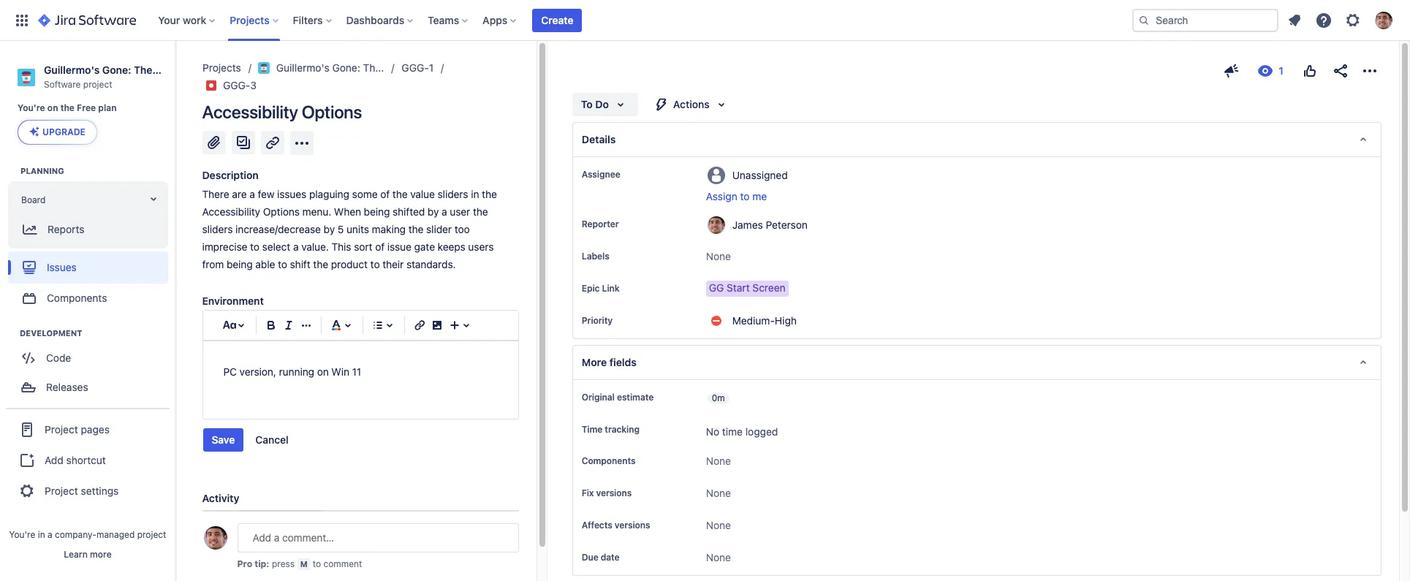 Task type: locate. For each thing, give the bounding box(es) containing it.
components inside planning group
[[47, 292, 107, 304]]

project
[[45, 423, 78, 436], [45, 485, 78, 497]]

project settings link
[[6, 476, 170, 508]]

fix
[[582, 488, 594, 499]]

the right user
[[473, 206, 488, 218]]

units
[[347, 223, 369, 235]]

1 vertical spatial accessibility
[[202, 206, 260, 218]]

link
[[602, 283, 620, 294]]

labels
[[582, 251, 610, 262]]

releases link
[[7, 373, 168, 403]]

accessibility options
[[202, 102, 362, 122]]

pro tip: press m to comment
[[237, 559, 362, 570]]

1 project from the top
[[45, 423, 78, 436]]

0 vertical spatial options
[[302, 102, 362, 122]]

appswitcher icon image
[[13, 11, 31, 29]]

you're
[[18, 103, 45, 114], [9, 530, 35, 541]]

project
[[83, 79, 112, 90], [137, 530, 166, 541]]

slider
[[426, 223, 452, 235]]

actions image
[[1362, 62, 1379, 80]]

0 horizontal spatial guillermo's
[[44, 64, 100, 76]]

ggg- inside ggg-1 link
[[401, 61, 429, 74]]

0 horizontal spatial ggg-
[[223, 79, 250, 91]]

1 vertical spatial projects
[[202, 61, 241, 74]]

none for labels
[[706, 250, 731, 263]]

activity
[[202, 492, 239, 505]]

teams button
[[424, 8, 474, 32]]

Search field
[[1133, 8, 1279, 32]]

in left company-
[[38, 530, 45, 541]]

projects
[[230, 14, 270, 26], [202, 61, 241, 74]]

development
[[20, 329, 82, 338]]

you're left company-
[[9, 530, 35, 541]]

banner containing your work
[[0, 0, 1411, 41]]

cancel
[[256, 434, 289, 446]]

jira software image
[[38, 11, 136, 29], [38, 11, 136, 29]]

pc version, running on win 11
[[223, 366, 361, 378]]

ggg-1 link
[[401, 59, 433, 77]]

add
[[45, 454, 63, 467]]

from
[[202, 258, 224, 271]]

estimate
[[617, 392, 654, 403]]

1 none from the top
[[706, 250, 731, 263]]

apps
[[483, 14, 508, 26]]

0 vertical spatial ggg-
[[401, 61, 429, 74]]

gone: left the
[[102, 64, 131, 76]]

sliders up user
[[438, 188, 468, 200]]

0 vertical spatial projects
[[230, 14, 270, 26]]

versions right fix
[[596, 488, 632, 499]]

to left the me
[[741, 190, 750, 203]]

newest first image
[[499, 513, 510, 525]]

apps button
[[478, 8, 522, 32]]

bold ⌘b image
[[262, 317, 280, 334]]

create subtask image
[[234, 134, 252, 151]]

in right value
[[471, 188, 479, 200]]

add shortcut button
[[6, 446, 170, 476]]

on inside text box
[[317, 366, 329, 378]]

Add a comment… field
[[237, 524, 519, 553]]

project inside guillermo's gone: the game software project
[[83, 79, 112, 90]]

0 vertical spatial being
[[364, 206, 390, 218]]

planning
[[20, 166, 64, 176]]

projects inside popup button
[[230, 14, 270, 26]]

your profile and settings image
[[1376, 11, 1393, 29]]

by
[[428, 206, 439, 218], [324, 223, 335, 235]]

to left their
[[371, 258, 380, 271]]

accessibility down are
[[202, 206, 260, 218]]

by up slider
[[428, 206, 439, 218]]

0 horizontal spatial in
[[38, 530, 45, 541]]

1 vertical spatial you're
[[9, 530, 35, 541]]

1 vertical spatial on
[[317, 366, 329, 378]]

search image
[[1139, 14, 1151, 26]]

being down imprecise
[[227, 258, 253, 271]]

0 horizontal spatial options
[[263, 206, 300, 218]]

on left win
[[317, 366, 329, 378]]

options up increase/decrease
[[263, 206, 300, 218]]

1 horizontal spatial guillermo's
[[276, 61, 329, 74]]

gone:
[[332, 61, 360, 74], [102, 64, 131, 76]]

add app image
[[293, 134, 310, 152]]

guillermo's up software
[[44, 64, 100, 76]]

1 horizontal spatial sliders
[[438, 188, 468, 200]]

0 vertical spatial in
[[471, 188, 479, 200]]

0 vertical spatial components
[[47, 292, 107, 304]]

to
[[741, 190, 750, 203], [250, 241, 260, 253], [278, 258, 287, 271], [371, 258, 380, 271], [313, 559, 321, 570]]

projects up bug image
[[202, 61, 241, 74]]

ggg-3
[[223, 79, 256, 91]]

options inside description there are a few issues plaguing some of the value sliders in the accessibility options menu. when being shifted by a user the sliders increase/decrease by 5 units making the slider too imprecise to select a value. this sort of issue gate keeps users from being able to shift the product to their standards.
[[263, 206, 300, 218]]

ggg- right th...
[[401, 61, 429, 74]]

you're on the free plan
[[18, 103, 117, 114]]

too
[[455, 223, 470, 235]]

project up plan
[[83, 79, 112, 90]]

1 horizontal spatial options
[[302, 102, 362, 122]]

1 vertical spatial versions
[[615, 520, 651, 531]]

1 horizontal spatial being
[[364, 206, 390, 218]]

help image
[[1316, 11, 1333, 29]]

value
[[410, 188, 435, 200]]

projects link
[[202, 59, 241, 77]]

to right able
[[278, 258, 287, 271]]

1 horizontal spatial components
[[582, 456, 636, 467]]

priority pin to top. only you can see pinned fields. image
[[616, 315, 628, 327]]

making
[[372, 223, 406, 235]]

2 accessibility from the top
[[202, 206, 260, 218]]

due
[[582, 552, 599, 563]]

value.
[[302, 241, 329, 253]]

1 horizontal spatial ggg-
[[401, 61, 429, 74]]

peterson
[[766, 218, 808, 231]]

by left 5
[[324, 223, 335, 235]]

vote options: no one has voted for this issue yet. image
[[1302, 62, 1319, 80]]

1 horizontal spatial gone:
[[332, 61, 360, 74]]

1 vertical spatial options
[[263, 206, 300, 218]]

1 horizontal spatial in
[[471, 188, 479, 200]]

assign
[[706, 190, 738, 203]]

0 horizontal spatial sliders
[[202, 223, 233, 235]]

2 none from the top
[[706, 455, 731, 468]]

time tracking pin to top. only you can see pinned fields. image
[[643, 424, 655, 436]]

0 vertical spatial versions
[[596, 488, 632, 499]]

2 project from the top
[[45, 485, 78, 497]]

guillermo's right guillermo's gone: the game icon
[[276, 61, 329, 74]]

sort
[[354, 241, 373, 253]]

1 vertical spatial sliders
[[202, 223, 233, 235]]

on
[[47, 103, 58, 114], [317, 366, 329, 378]]

gone: inside guillermo's gone: the game software project
[[102, 64, 131, 76]]

on up upgrade button
[[47, 103, 58, 114]]

ggg- inside ggg-3 link
[[223, 79, 250, 91]]

of right sort
[[375, 241, 385, 253]]

1
[[429, 61, 433, 74]]

projects up guillermo's gone: the game icon
[[230, 14, 270, 26]]

gone: left th...
[[332, 61, 360, 74]]

0 vertical spatial of
[[381, 188, 390, 200]]

options up the add app image
[[302, 102, 362, 122]]

guillermo's for guillermo's gone: the game software project
[[44, 64, 100, 76]]

project pages link
[[6, 414, 170, 446]]

5 none from the top
[[706, 552, 731, 564]]

in inside description there are a few issues plaguing some of the value sliders in the accessibility options menu. when being shifted by a user the sliders increase/decrease by 5 units making the slider too imprecise to select a value. this sort of issue gate keeps users from being able to shift the product to their standards.
[[471, 188, 479, 200]]

1 horizontal spatial on
[[317, 366, 329, 378]]

being
[[364, 206, 390, 218], [227, 258, 253, 271]]

shortcut
[[66, 454, 106, 467]]

0 horizontal spatial gone:
[[102, 64, 131, 76]]

comment
[[324, 559, 362, 570]]

more formatting image
[[297, 317, 315, 334]]

project down add at the left of page
[[45, 485, 78, 497]]

project up add at the left of page
[[45, 423, 78, 436]]

you're up upgrade button
[[18, 103, 45, 114]]

sliders up imprecise
[[202, 223, 233, 235]]

banner
[[0, 0, 1411, 41]]

italic ⌘i image
[[280, 317, 297, 334]]

of right some
[[381, 188, 390, 200]]

to right m
[[313, 559, 321, 570]]

0 horizontal spatial project
[[83, 79, 112, 90]]

guillermo's inside guillermo's gone: the game software project
[[44, 64, 100, 76]]

epic link
[[582, 283, 620, 294]]

0 horizontal spatial on
[[47, 103, 58, 114]]

details
[[582, 133, 616, 146]]

shift
[[290, 258, 311, 271]]

1 vertical spatial project
[[137, 530, 166, 541]]

free
[[77, 103, 96, 114]]

notifications image
[[1287, 11, 1304, 29]]

of
[[381, 188, 390, 200], [375, 241, 385, 253]]

versions
[[596, 488, 632, 499], [615, 520, 651, 531]]

product
[[331, 258, 368, 271]]

managed
[[97, 530, 135, 541]]

to inside button
[[741, 190, 750, 203]]

4 none from the top
[[706, 520, 731, 532]]

settings image
[[1345, 11, 1363, 29]]

due date pin to top. only you can see pinned fields. image
[[623, 552, 635, 564]]

profile image of james peterson image
[[204, 527, 227, 550]]

text styles image
[[221, 317, 238, 334]]

this
[[332, 241, 351, 253]]

newest first
[[437, 513, 496, 525]]

a up shift
[[293, 241, 299, 253]]

project pages
[[45, 423, 110, 436]]

gg start screen link
[[706, 281, 789, 297]]

environment
[[202, 295, 264, 307]]

project right managed
[[137, 530, 166, 541]]

guillermo's for guillermo's gone: th...
[[276, 61, 329, 74]]

version,
[[240, 366, 276, 378]]

ggg- down projects link
[[223, 79, 250, 91]]

time
[[723, 426, 743, 438]]

group
[[6, 408, 170, 512]]

0 vertical spatial project
[[45, 423, 78, 436]]

a
[[250, 188, 255, 200], [442, 206, 447, 218], [293, 241, 299, 253], [48, 530, 52, 541]]

accessibility down 3 in the left of the page
[[202, 102, 298, 122]]

cancel button
[[247, 429, 298, 452]]

some
[[352, 188, 378, 200]]

ggg-3 link
[[223, 77, 256, 94]]

components down issues link
[[47, 292, 107, 304]]

assign to me button
[[706, 189, 1367, 204]]

a left company-
[[48, 530, 52, 541]]

keeps
[[438, 241, 466, 253]]

reports link
[[11, 214, 165, 246]]

1 vertical spatial by
[[324, 223, 335, 235]]

being up making
[[364, 206, 390, 218]]

a left user
[[442, 206, 447, 218]]

0 vertical spatial on
[[47, 103, 58, 114]]

their
[[383, 258, 404, 271]]

versions left affects versions pin to top. only you can see pinned fields. image
[[615, 520, 651, 531]]

1 vertical spatial being
[[227, 258, 253, 271]]

tracking
[[605, 424, 640, 435]]

project for game
[[83, 79, 112, 90]]

in
[[471, 188, 479, 200], [38, 530, 45, 541]]

ggg- for 1
[[401, 61, 429, 74]]

create button
[[533, 8, 583, 32]]

0 horizontal spatial components
[[47, 292, 107, 304]]

there
[[202, 188, 229, 200]]

projects for projects popup button
[[230, 14, 270, 26]]

Environment - Main content area, start typing to enter text. text field
[[223, 363, 498, 381]]

you're for you're in a company-managed project
[[9, 530, 35, 541]]

0 vertical spatial you're
[[18, 103, 45, 114]]

share image
[[1332, 62, 1350, 80]]

press
[[272, 559, 295, 570]]

1 vertical spatial ggg-
[[223, 79, 250, 91]]

1 vertical spatial project
[[45, 485, 78, 497]]

me
[[753, 190, 767, 203]]

0 vertical spatial project
[[83, 79, 112, 90]]

time tracking
[[582, 424, 640, 435]]

0 vertical spatial accessibility
[[202, 102, 298, 122]]

1 horizontal spatial project
[[137, 530, 166, 541]]

components down time tracking
[[582, 456, 636, 467]]

add image, video, or file image
[[428, 317, 446, 334]]

0 vertical spatial by
[[428, 206, 439, 218]]



Task type: describe. For each thing, give the bounding box(es) containing it.
original
[[582, 392, 615, 403]]

more
[[582, 356, 607, 369]]

original estimate
[[582, 392, 654, 403]]

when
[[334, 206, 361, 218]]

give feedback image
[[1223, 62, 1241, 80]]

sidebar navigation image
[[159, 59, 192, 88]]

affects versions pin to top. only you can see pinned fields. image
[[654, 520, 665, 532]]

ggg- for 3
[[223, 79, 250, 91]]

to up able
[[250, 241, 260, 253]]

you're for you're on the free plan
[[18, 103, 45, 114]]

none for due date
[[706, 552, 731, 564]]

company-
[[55, 530, 97, 541]]

your
[[158, 14, 180, 26]]

accessibility inside description there are a few issues plaguing some of the value sliders in the accessibility options menu. when being shifted by a user the sliders increase/decrease by 5 units making the slider too imprecise to select a value. this sort of issue gate keeps users from being able to shift the product to their standards.
[[202, 206, 260, 218]]

more fields element
[[573, 345, 1382, 380]]

your work
[[158, 14, 206, 26]]

few
[[258, 188, 275, 200]]

the down value.
[[313, 258, 328, 271]]

reports
[[48, 223, 84, 235]]

work
[[183, 14, 206, 26]]

gg
[[709, 282, 724, 294]]

versions for fix versions
[[596, 488, 632, 499]]

actions button
[[644, 93, 739, 116]]

link issues, web pages, and more image
[[264, 134, 281, 151]]

guillermo's gone: th... link
[[258, 59, 384, 77]]

no time logged
[[706, 426, 779, 438]]

game
[[155, 64, 183, 76]]

more fields
[[582, 356, 637, 369]]

guillermo's gone: the game software project
[[44, 64, 183, 90]]

components pin to top. only you can see pinned fields. image
[[639, 456, 651, 468]]

learn
[[64, 549, 88, 560]]

you're in a company-managed project
[[9, 530, 166, 541]]

are
[[232, 188, 247, 200]]

medium-
[[733, 315, 775, 327]]

standards.
[[407, 258, 456, 271]]

link image
[[411, 317, 428, 334]]

plan
[[98, 103, 117, 114]]

labels pin to top. only you can see pinned fields. image
[[613, 251, 624, 263]]

time
[[582, 424, 603, 435]]

guillermo's gone: the game image
[[258, 62, 270, 74]]

3 none from the top
[[706, 487, 731, 500]]

3
[[250, 79, 256, 91]]

project for project settings
[[45, 485, 78, 497]]

1 vertical spatial of
[[375, 241, 385, 253]]

project settings
[[45, 485, 119, 497]]

planning image
[[3, 163, 20, 180]]

assign to me
[[706, 190, 767, 203]]

software
[[44, 79, 81, 90]]

components link
[[8, 284, 168, 313]]

description
[[202, 169, 259, 181]]

reporter
[[582, 219, 619, 230]]

tip:
[[255, 559, 270, 570]]

teams
[[428, 14, 459, 26]]

running
[[279, 366, 315, 378]]

to
[[581, 98, 593, 110]]

dashboards
[[346, 14, 405, 26]]

due date
[[582, 552, 620, 563]]

upgrade
[[42, 127, 86, 138]]

a right are
[[250, 188, 255, 200]]

fix versions
[[582, 488, 632, 499]]

primary element
[[9, 0, 1133, 41]]

none for affects versions
[[706, 520, 731, 532]]

filters
[[293, 14, 323, 26]]

learn more button
[[64, 549, 112, 561]]

the down shifted
[[409, 223, 424, 235]]

1 accessibility from the top
[[202, 102, 298, 122]]

shifted
[[393, 206, 425, 218]]

0m
[[712, 393, 725, 404]]

menu.
[[303, 206, 331, 218]]

date
[[601, 552, 620, 563]]

board button
[[11, 185, 165, 214]]

gate
[[414, 241, 435, 253]]

development image
[[2, 325, 20, 343]]

issues
[[47, 261, 77, 274]]

fields
[[610, 356, 637, 369]]

your work button
[[154, 8, 221, 32]]

0 horizontal spatial being
[[227, 258, 253, 271]]

1 vertical spatial components
[[582, 456, 636, 467]]

affects
[[582, 520, 613, 531]]

code
[[46, 352, 71, 364]]

attach image
[[205, 134, 223, 151]]

the left free
[[60, 103, 75, 114]]

1 horizontal spatial by
[[428, 206, 439, 218]]

development group
[[7, 328, 175, 407]]

projects for projects link
[[202, 61, 241, 74]]

1 vertical spatial in
[[38, 530, 45, 541]]

board
[[21, 195, 46, 206]]

plaguing
[[309, 188, 350, 200]]

epic
[[582, 283, 600, 294]]

0 horizontal spatial by
[[324, 223, 335, 235]]

planning group
[[8, 166, 175, 318]]

actions
[[674, 98, 710, 110]]

description there are a few issues plaguing some of the value sliders in the accessibility options menu. when being shifted by a user the sliders increase/decrease by 5 units making the slider too imprecise to select a value. this sort of issue gate keeps users from being able to shift the product to their standards.
[[202, 169, 500, 271]]

gone: for th...
[[332, 61, 360, 74]]

bug image
[[205, 80, 217, 91]]

lists image
[[369, 317, 387, 334]]

issues
[[277, 188, 307, 200]]

copy link to issue image
[[253, 79, 265, 91]]

releases
[[46, 381, 88, 393]]

details element
[[573, 122, 1382, 157]]

create
[[542, 14, 574, 26]]

0 vertical spatial sliders
[[438, 188, 468, 200]]

assignee
[[582, 169, 621, 180]]

project for company-
[[137, 530, 166, 541]]

dashboards button
[[342, 8, 419, 32]]

versions for affects versions
[[615, 520, 651, 531]]

the up shifted
[[393, 188, 408, 200]]

pc
[[223, 366, 237, 378]]

none for components
[[706, 455, 731, 468]]

the up users
[[482, 188, 497, 200]]

code link
[[7, 344, 168, 373]]

th...
[[363, 61, 384, 74]]

pro
[[237, 559, 252, 570]]

select
[[262, 241, 291, 253]]

priority
[[582, 315, 613, 326]]

screen
[[753, 282, 786, 294]]

project for project pages
[[45, 423, 78, 436]]

save
[[212, 434, 235, 446]]

gone: for the
[[102, 64, 131, 76]]

to do
[[581, 98, 609, 110]]

projects button
[[225, 8, 284, 32]]

users
[[468, 241, 494, 253]]

group containing project pages
[[6, 408, 170, 512]]



Task type: vqa. For each thing, say whether or not it's contained in the screenshot.
WWF-
no



